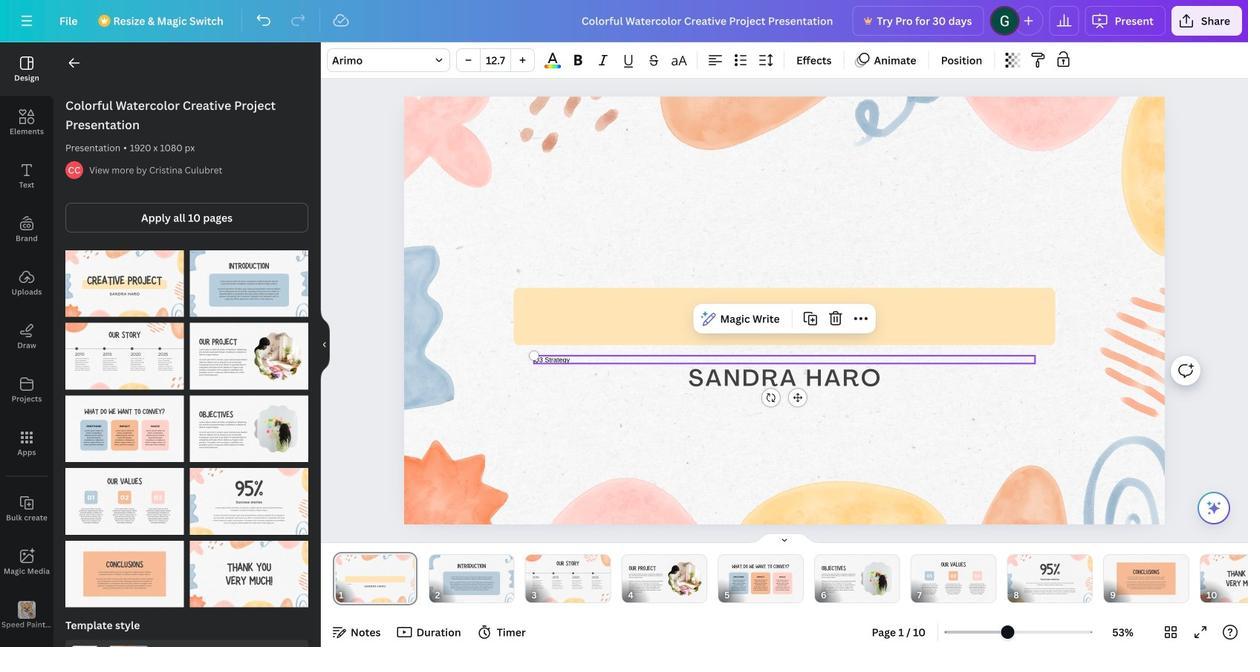 Task type: locate. For each thing, give the bounding box(es) containing it.
colorful watercolor creative project presentation image
[[65, 251, 184, 317], [190, 251, 309, 317], [65, 323, 184, 390], [190, 323, 309, 390], [65, 396, 184, 463], [190, 396, 309, 463], [65, 468, 184, 535], [190, 468, 309, 535], [65, 541, 184, 608], [190, 541, 309, 608]]

Page title text field
[[350, 588, 356, 603]]

main menu bar
[[0, 0, 1249, 42]]

cristina culubret element
[[65, 161, 83, 179]]

– – number field
[[485, 53, 506, 67]]

group
[[456, 48, 535, 72]]

hide image
[[320, 309, 330, 381]]

Design title text field
[[570, 6, 847, 36]]

colorful watercolor creative project presentation element
[[65, 251, 184, 317], [190, 251, 309, 317], [65, 323, 184, 390], [190, 323, 309, 390], [65, 396, 184, 463], [190, 396, 309, 463], [65, 468, 184, 535], [190, 468, 309, 535], [65, 541, 184, 608], [190, 541, 309, 608]]

color range image
[[545, 65, 561, 68]]



Task type: vqa. For each thing, say whether or not it's contained in the screenshot.
Page 1 "image"
yes



Task type: describe. For each thing, give the bounding box(es) containing it.
cristina culubret image
[[65, 161, 83, 179]]

quick actions image
[[1206, 500, 1224, 517]]

hide pages image
[[749, 533, 821, 545]]

side panel tab list
[[0, 42, 54, 648]]

page 1 image
[[333, 555, 418, 603]]



